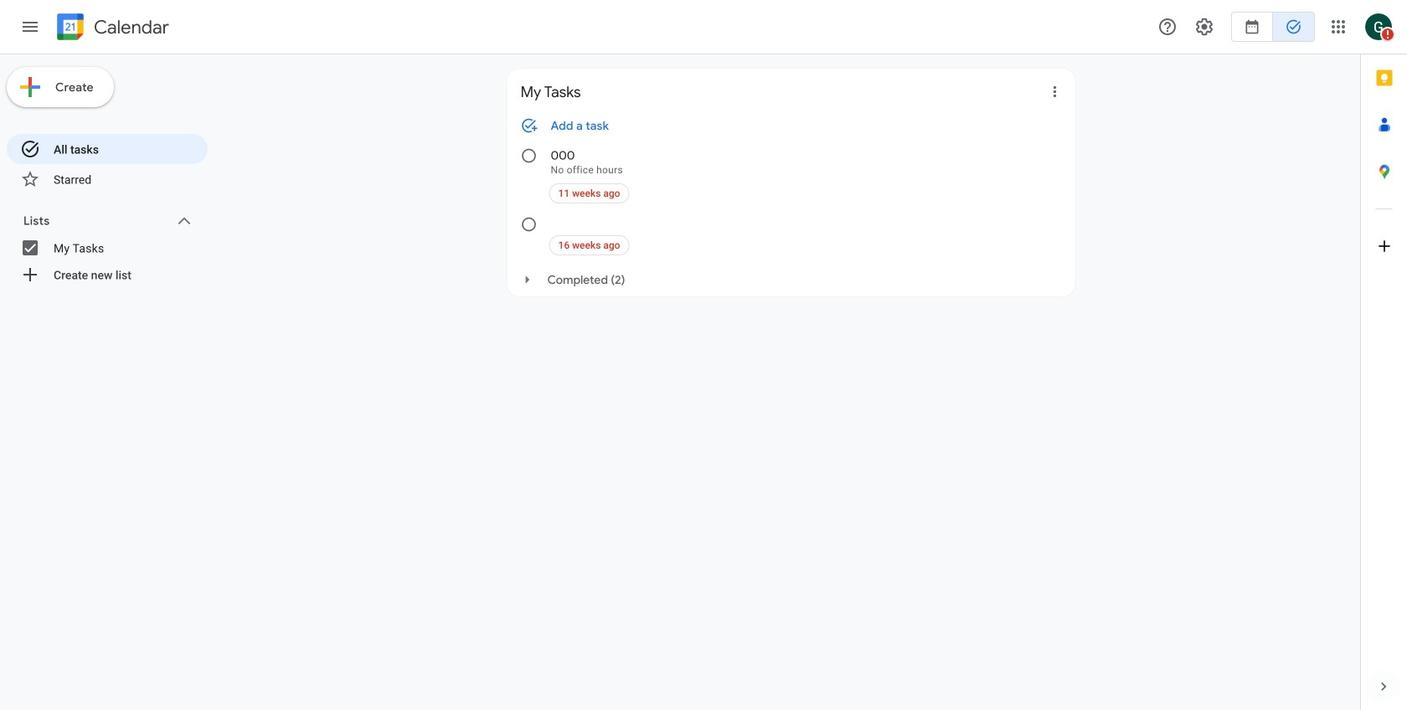 Task type: locate. For each thing, give the bounding box(es) containing it.
settings menu image
[[1195, 17, 1215, 37]]

tab list
[[1361, 54, 1408, 664]]

support menu image
[[1158, 17, 1178, 37]]

calendar element
[[54, 10, 169, 47]]

heading
[[90, 17, 169, 37]]

heading inside calendar element
[[90, 17, 169, 37]]



Task type: describe. For each thing, give the bounding box(es) containing it.
tasks sidebar image
[[20, 17, 40, 37]]



